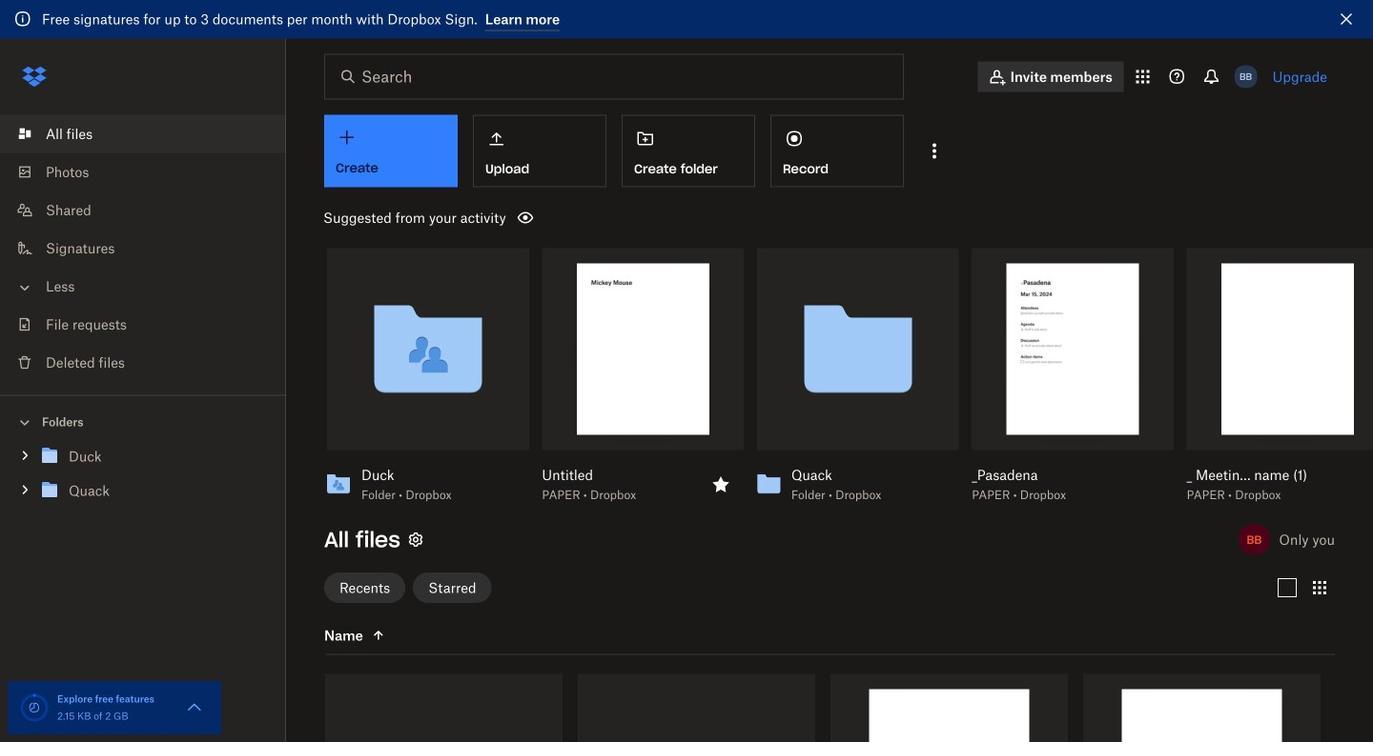 Task type: vqa. For each thing, say whether or not it's contained in the screenshot.
'list item'
yes



Task type: locate. For each thing, give the bounding box(es) containing it.
list item
[[0, 115, 286, 153]]

list
[[0, 103, 286, 395]]

less image
[[15, 278, 34, 298]]

Search in folder "Dropbox" text field
[[361, 65, 864, 88]]

group
[[0, 436, 286, 523]]

quota usage progress bar
[[19, 693, 50, 724]]

shared folder, duck row
[[325, 674, 563, 743]]

alert
[[0, 0, 1373, 39]]



Task type: describe. For each thing, give the bounding box(es) containing it.
quota usage image
[[19, 693, 50, 724]]

file, _ getting started with dropbox paper.paper row
[[831, 674, 1068, 743]]

folder, quack row
[[578, 674, 815, 743]]

file, _ meeting notes_ add an event name (1).paper row
[[1083, 674, 1321, 743]]

dropbox image
[[15, 58, 53, 96]]

folder settings image
[[404, 529, 427, 551]]



